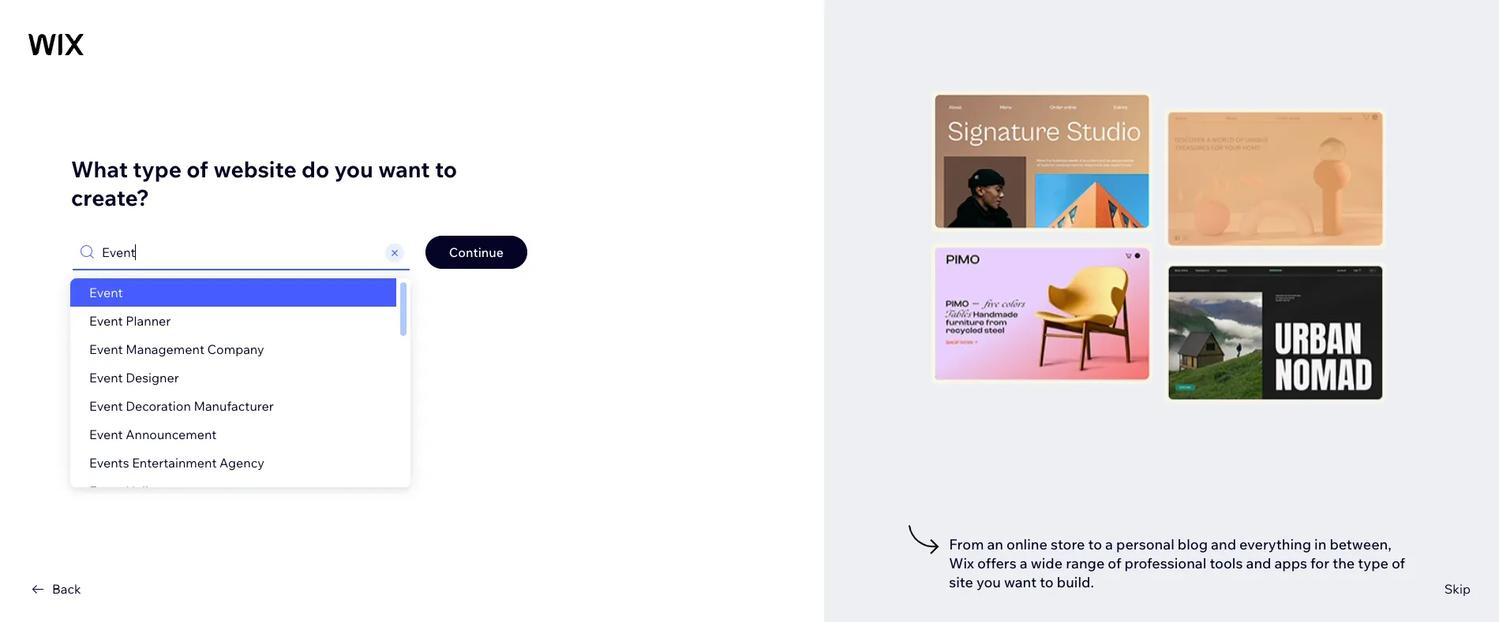 Task type: vqa. For each thing, say whether or not it's contained in the screenshot.
an
yes



Task type: describe. For each thing, give the bounding box(es) containing it.
want inside from an online store to a personal blog and everything in between, wix offers a wide range of professional tools and apps for the type of site you want to build.
[[1004, 574, 1037, 592]]

site
[[949, 574, 973, 592]]

an
[[987, 536, 1003, 554]]

events entertainment agency
[[89, 455, 264, 471]]

personal
[[1116, 536, 1174, 554]]

event management company
[[89, 342, 264, 358]]

event planner
[[89, 313, 171, 329]]

skip button
[[1444, 580, 1471, 599]]

event for event
[[89, 285, 123, 301]]

list box containing event
[[70, 279, 410, 506]]

event designer
[[89, 370, 179, 386]]

event for event decoration manufacturer
[[89, 399, 123, 414]]

continue button
[[425, 236, 527, 269]]

event decoration manufacturer
[[89, 399, 274, 414]]

event for event management company
[[89, 342, 123, 358]]

wide
[[1031, 555, 1063, 573]]

management
[[126, 342, 204, 358]]

from an online store to a personal blog and everything in between, wix offers a wide range of professional tools and apps for the type of site you want to build.
[[949, 536, 1405, 592]]

entertainment
[[132, 455, 217, 471]]

company
[[207, 342, 264, 358]]

back button
[[28, 580, 81, 599]]

type inside what type of website do you want to create?
[[133, 156, 182, 183]]

what type of website do you want to create?
[[71, 156, 457, 212]]

you inside from an online store to a personal blog and everything in between, wix offers a wide range of professional tools and apps for the type of site you want to build.
[[976, 574, 1001, 592]]

type inside from an online store to a personal blog and everything in between, wix offers a wide range of professional tools and apps for the type of site you want to build.
[[1358, 555, 1389, 573]]

0 vertical spatial and
[[1211, 536, 1236, 554]]

event option
[[70, 279, 396, 307]]

1 vertical spatial a
[[1020, 555, 1028, 573]]

you inside what type of website do you want to create?
[[334, 156, 373, 183]]

continue
[[449, 245, 504, 261]]

skip
[[1444, 582, 1471, 598]]

what
[[71, 156, 128, 183]]

2 horizontal spatial to
[[1088, 536, 1102, 554]]



Task type: locate. For each thing, give the bounding box(es) containing it.
you
[[334, 156, 373, 183], [976, 574, 1001, 592]]

create?
[[71, 184, 149, 212]]

of right range
[[1108, 555, 1121, 573]]

event for event hall
[[89, 484, 123, 500]]

wix
[[949, 555, 974, 573]]

0 horizontal spatial a
[[1020, 555, 1028, 573]]

everything
[[1239, 536, 1311, 554]]

range
[[1066, 555, 1105, 573]]

2 horizontal spatial of
[[1392, 555, 1405, 573]]

1 horizontal spatial of
[[1108, 555, 1121, 573]]

of right the
[[1392, 555, 1405, 573]]

event for event announcement
[[89, 427, 123, 443]]

6 event from the top
[[89, 427, 123, 443]]

0 vertical spatial a
[[1105, 536, 1113, 554]]

website
[[213, 156, 297, 183]]

back
[[52, 582, 81, 598]]

0 horizontal spatial type
[[133, 156, 182, 183]]

blog
[[1178, 536, 1208, 554]]

event up events
[[89, 427, 123, 443]]

1 vertical spatial want
[[1004, 574, 1037, 592]]

type down between,
[[1358, 555, 1389, 573]]

0 horizontal spatial and
[[1211, 536, 1236, 554]]

want inside what type of website do you want to create?
[[378, 156, 430, 183]]

2 event from the top
[[89, 313, 123, 329]]

you right do
[[334, 156, 373, 183]]

online
[[1006, 536, 1047, 554]]

a down online
[[1020, 555, 1028, 573]]

and down "everything"
[[1246, 555, 1271, 573]]

events
[[89, 455, 129, 471]]

1 horizontal spatial a
[[1105, 536, 1113, 554]]

the
[[1333, 555, 1355, 573]]

1 vertical spatial you
[[976, 574, 1001, 592]]

event left planner
[[89, 313, 123, 329]]

decoration
[[126, 399, 191, 414]]

event announcement
[[89, 427, 217, 443]]

designer
[[126, 370, 179, 386]]

manufacturer
[[194, 399, 274, 414]]

0 vertical spatial want
[[378, 156, 430, 183]]

agency
[[220, 455, 264, 471]]

type
[[133, 156, 182, 183], [1358, 555, 1389, 573]]

hall
[[126, 484, 148, 500]]

type up create?
[[133, 156, 182, 183]]

0 vertical spatial you
[[334, 156, 373, 183]]

0 horizontal spatial you
[[334, 156, 373, 183]]

1 horizontal spatial and
[[1246, 555, 1271, 573]]

do
[[302, 156, 329, 183]]

want
[[378, 156, 430, 183], [1004, 574, 1037, 592]]

event up event planner
[[89, 285, 123, 301]]

to inside what type of website do you want to create?
[[435, 156, 457, 183]]

event for event planner
[[89, 313, 123, 329]]

1 horizontal spatial want
[[1004, 574, 1037, 592]]

between,
[[1330, 536, 1392, 554]]

of
[[187, 156, 208, 183], [1108, 555, 1121, 573], [1392, 555, 1405, 573]]

2 vertical spatial to
[[1040, 574, 1054, 592]]

a left personal
[[1105, 536, 1113, 554]]

1 horizontal spatial to
[[1040, 574, 1054, 592]]

0 vertical spatial type
[[133, 156, 182, 183]]

for
[[1310, 555, 1329, 573]]

planner
[[126, 313, 171, 329]]

event hall
[[89, 484, 148, 500]]

0 vertical spatial to
[[435, 156, 457, 183]]

list box
[[70, 279, 410, 506]]

0 horizontal spatial of
[[187, 156, 208, 183]]

1 horizontal spatial type
[[1358, 555, 1389, 573]]

0 horizontal spatial to
[[435, 156, 457, 183]]

in
[[1314, 536, 1326, 554]]

event down event planner
[[89, 342, 123, 358]]

to
[[435, 156, 457, 183], [1088, 536, 1102, 554], [1040, 574, 1054, 592]]

store
[[1051, 536, 1085, 554]]

5 event from the top
[[89, 399, 123, 414]]

Search for your business or site type field
[[97, 237, 383, 268]]

announcement
[[126, 427, 217, 443]]

of inside what type of website do you want to create?
[[187, 156, 208, 183]]

a
[[1105, 536, 1113, 554], [1020, 555, 1028, 573]]

event for event designer
[[89, 370, 123, 386]]

you down offers
[[976, 574, 1001, 592]]

of left website
[[187, 156, 208, 183]]

and up tools
[[1211, 536, 1236, 554]]

0 horizontal spatial want
[[378, 156, 430, 183]]

and
[[1211, 536, 1236, 554], [1246, 555, 1271, 573]]

1 vertical spatial type
[[1358, 555, 1389, 573]]

7 event from the top
[[89, 484, 123, 500]]

1 vertical spatial and
[[1246, 555, 1271, 573]]

1 horizontal spatial you
[[976, 574, 1001, 592]]

event down events
[[89, 484, 123, 500]]

event inside option
[[89, 285, 123, 301]]

3 event from the top
[[89, 342, 123, 358]]

offers
[[977, 555, 1017, 573]]

event
[[89, 285, 123, 301], [89, 313, 123, 329], [89, 342, 123, 358], [89, 370, 123, 386], [89, 399, 123, 414], [89, 427, 123, 443], [89, 484, 123, 500]]

event left designer
[[89, 370, 123, 386]]

4 event from the top
[[89, 370, 123, 386]]

1 vertical spatial to
[[1088, 536, 1102, 554]]

from
[[949, 536, 984, 554]]

tools
[[1210, 555, 1243, 573]]

build.
[[1057, 574, 1094, 592]]

professional
[[1125, 555, 1206, 573]]

1 event from the top
[[89, 285, 123, 301]]

event down event designer
[[89, 399, 123, 414]]

apps
[[1274, 555, 1307, 573]]



